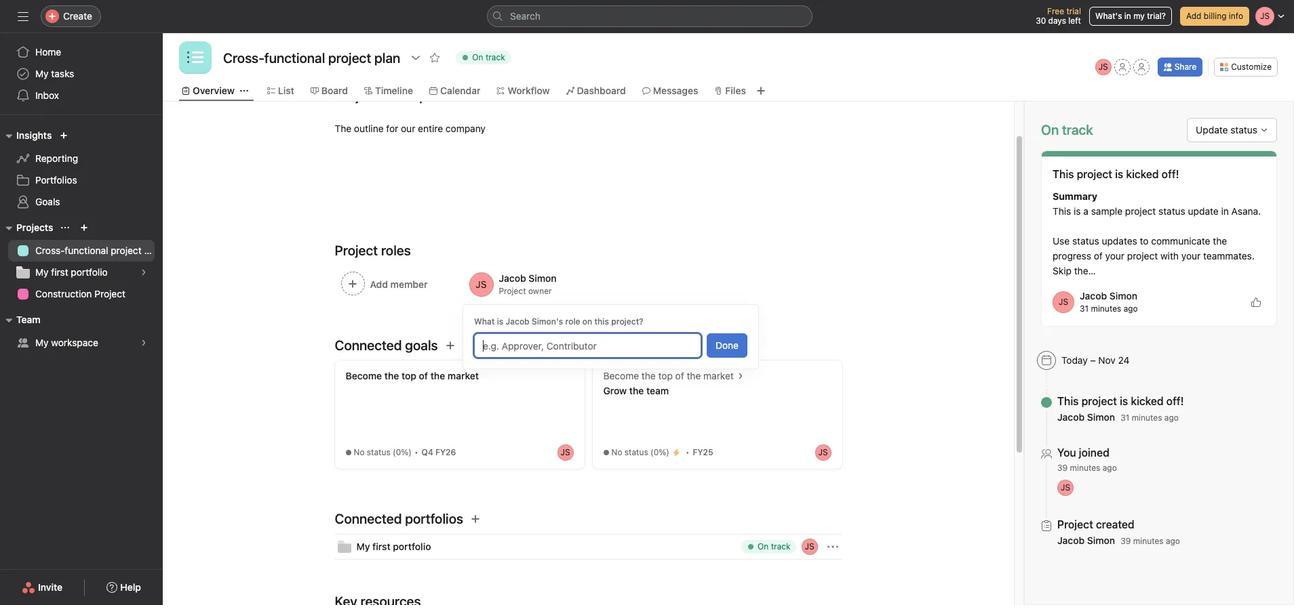 Task type: vqa. For each thing, say whether or not it's contained in the screenshot.
No status (0%)
yes



Task type: describe. For each thing, give the bounding box(es) containing it.
1 become the top of the market from the left
[[346, 370, 479, 382]]

actions image
[[827, 542, 838, 553]]

home link
[[8, 41, 155, 63]]

goals link
[[8, 191, 155, 213]]

1 (0%) from the left
[[393, 448, 412, 458]]

this is a sample project status update in asana.
[[1053, 206, 1261, 217]]

files
[[725, 85, 746, 96]]

project inside the use status updates to communicate the progress of your project with your teammates. skip the…
[[1127, 250, 1158, 262]]

what's
[[1096, 11, 1122, 21]]

e.g. Approver, Contributor text field
[[474, 334, 701, 358]]

on track
[[1041, 122, 1093, 138]]

my tasks link
[[8, 63, 155, 85]]

first inside my first portfolio link
[[51, 267, 68, 278]]

project inside this project is kicked off! jacob simon 31 minutes ago
[[1082, 395, 1117, 408]]

project created
[[1058, 519, 1135, 531]]

31 inside jacob simon 31 minutes ago
[[1080, 304, 1089, 314]]

my for the my workspace link
[[35, 337, 49, 349]]

ago inside you joined 39 minutes ago
[[1103, 463, 1117, 473]]

1 horizontal spatial first
[[373, 541, 391, 553]]

insights button
[[0, 128, 52, 144]]

summary
[[1053, 191, 1098, 202]]

show options, current sort, top image
[[61, 224, 69, 232]]

joined
[[1079, 447, 1110, 459]]

1 horizontal spatial track
[[771, 542, 791, 552]]

global element
[[0, 33, 163, 115]]

my workspace link
[[8, 332, 155, 354]]

this project is kicked off!
[[1053, 168, 1179, 180]]

for
[[386, 123, 398, 134]]

js inside latest status update element
[[1059, 297, 1068, 307]]

share
[[1175, 62, 1197, 72]]

company
[[446, 123, 486, 134]]

2 become from the left
[[603, 370, 639, 382]]

• for • q4 fy26
[[414, 448, 418, 458]]

fy25 button
[[690, 446, 730, 460]]

use status updates to communicate the progress of your project with your teammates. skip the…
[[1053, 235, 1257, 277]]

on track button
[[450, 48, 517, 67]]

help button
[[98, 576, 150, 600]]

goals
[[35, 196, 60, 208]]

free trial 30 days left
[[1036, 6, 1081, 26]]

status inside the use status updates to communicate the progress of your project with your teammates. skip the…
[[1072, 235, 1099, 247]]

to
[[1140, 235, 1149, 247]]

this project is kicked off! button
[[1058, 395, 1184, 408]]

left
[[1069, 16, 1081, 26]]

minutes inside you joined 39 minutes ago
[[1070, 463, 1101, 473]]

connected portfolios
[[335, 511, 463, 527]]

fy26
[[436, 448, 456, 458]]

minutes inside this project is kicked off! jacob simon 31 minutes ago
[[1132, 413, 1162, 423]]

owner
[[528, 286, 552, 296]]

this inside this project is kicked off! jacob simon 31 minutes ago
[[1058, 395, 1079, 408]]

2 no status (0%) from the left
[[612, 448, 669, 458]]

jacob left simon's
[[506, 317, 530, 327]]

what
[[474, 317, 495, 327]]

info
[[1229, 11, 1243, 21]]

39 inside project created jacob simon 39 minutes ago
[[1121, 537, 1131, 547]]

on
[[583, 317, 592, 327]]

you joined 39 minutes ago
[[1058, 447, 1117, 473]]

timeline link
[[364, 83, 413, 98]]

2 become the top of the market from the left
[[603, 370, 734, 382]]

role
[[565, 317, 580, 327]]

create
[[63, 10, 92, 22]]

customize button
[[1214, 58, 1278, 77]]

workspace
[[51, 337, 98, 349]]

add goal image
[[445, 341, 456, 351]]

0 horizontal spatial of
[[419, 370, 428, 382]]

ago inside jacob simon 31 minutes ago
[[1124, 304, 1138, 314]]

team button
[[0, 312, 40, 328]]

project created jacob simon 39 minutes ago
[[1058, 519, 1180, 547]]

my workspace
[[35, 337, 98, 349]]

days
[[1048, 16, 1066, 26]]

project left plan
[[111, 245, 142, 256]]

new image
[[60, 132, 68, 140]]

updates
[[1102, 235, 1137, 247]]

show options image
[[411, 52, 421, 63]]

dashboard
[[577, 85, 626, 96]]

2 top from the left
[[658, 370, 673, 382]]

the inside the use status updates to communicate the progress of your project with your teammates. skip the…
[[1213, 235, 1227, 247]]

0 likes. click to like this task image
[[1251, 297, 1262, 308]]

inbox
[[35, 90, 59, 101]]

simon's
[[532, 317, 563, 327]]

2 (0%) from the left
[[651, 448, 669, 458]]

39 inside you joined 39 minutes ago
[[1058, 463, 1068, 473]]

2 your from the left
[[1182, 250, 1201, 262]]

grow the team
[[603, 385, 669, 397]]

add member button
[[335, 266, 458, 304]]

jacob simon link inside latest status update element
[[1080, 290, 1138, 302]]

asana.
[[1232, 206, 1261, 217]]

messages
[[653, 85, 698, 96]]

my
[[1134, 11, 1145, 21]]

files link
[[715, 83, 746, 98]]

is left kicked off!
[[1115, 168, 1124, 180]]

create button
[[41, 5, 101, 27]]

search button
[[487, 5, 813, 27]]

status down the grow the team
[[625, 448, 648, 458]]

1 horizontal spatial on
[[758, 542, 769, 552]]

update status
[[1196, 124, 1258, 136]]

nov
[[1098, 355, 1116, 366]]

my for my tasks link at the top of page
[[35, 68, 49, 79]]

the
[[335, 123, 352, 134]]

jacob inside project created jacob simon 39 minutes ago
[[1058, 535, 1085, 547]]

is inside this project is kicked off! jacob simon 31 minutes ago
[[1120, 395, 1128, 408]]

0 horizontal spatial js button
[[801, 539, 818, 556]]

this
[[595, 317, 609, 327]]

what's in my trial?
[[1096, 11, 1166, 21]]

1 vertical spatial portfolio
[[393, 541, 431, 553]]

overview link
[[182, 83, 235, 98]]

ago inside project created jacob simon 39 minutes ago
[[1166, 537, 1180, 547]]

1 no status (0%) from the left
[[354, 448, 412, 458]]

• for • fy25
[[686, 448, 690, 458]]

simon inside this project is kicked off! jacob simon 31 minutes ago
[[1087, 412, 1115, 423]]

add billing info
[[1186, 11, 1243, 21]]

30
[[1036, 16, 1046, 26]]

construction
[[35, 288, 92, 300]]

add member
[[370, 279, 428, 290]]

1 vertical spatial on track
[[758, 542, 791, 552]]

help
[[120, 582, 141, 594]]

–
[[1090, 355, 1096, 366]]

dashboard link
[[566, 83, 626, 98]]

free
[[1047, 6, 1064, 16]]

fy25
[[693, 448, 713, 458]]

cross-
[[35, 245, 65, 256]]

become the top of the market link
[[603, 369, 734, 384]]

1 market from the left
[[448, 370, 479, 382]]

workflow
[[508, 85, 550, 96]]

q4
[[422, 448, 433, 458]]

2 no from the left
[[612, 448, 622, 458]]

workflow link
[[497, 83, 550, 98]]

simon inside jacob simon 31 minutes ago
[[1110, 290, 1138, 302]]

new project or portfolio image
[[80, 224, 88, 232]]

skip
[[1053, 265, 1072, 277]]

ago inside this project is kicked off! jacob simon 31 minutes ago
[[1165, 413, 1179, 423]]

portfolio inside projects element
[[71, 267, 108, 278]]

status inside update status dropdown button
[[1231, 124, 1258, 136]]

board link
[[311, 83, 348, 98]]

search
[[510, 10, 541, 22]]

in inside latest status update element
[[1221, 206, 1229, 217]]

q4 fy26 button
[[418, 446, 473, 460]]



Task type: locate. For each thing, give the bounding box(es) containing it.
project up summary
[[1077, 168, 1113, 180]]

0 horizontal spatial no
[[354, 448, 365, 458]]

0 vertical spatial jacob simon link
[[1080, 290, 1138, 302]]

0 horizontal spatial become the top of the market
[[346, 370, 479, 382]]

1 your from the left
[[1105, 250, 1125, 262]]

entire
[[418, 123, 443, 134]]

31 down this project is kicked off! button
[[1121, 413, 1130, 423]]

0 vertical spatial first
[[51, 267, 68, 278]]

2 vertical spatial this
[[1058, 395, 1079, 408]]

0 horizontal spatial my first portfolio
[[35, 267, 108, 278]]

1 horizontal spatial js button
[[1095, 59, 1112, 75]]

become
[[346, 370, 382, 382], [603, 370, 639, 382]]

cross-functional project plan link
[[8, 240, 163, 262]]

js button left actions image
[[801, 539, 818, 556]]

my first portfolio down the connected portfolios
[[356, 541, 431, 553]]

this for this is a sample project status update in asana.
[[1053, 206, 1071, 217]]

insights element
[[0, 123, 163, 216]]

1 vertical spatial jacob simon link
[[1058, 412, 1115, 423]]

0 vertical spatial in
[[1125, 11, 1131, 21]]

1 vertical spatial on
[[758, 542, 769, 552]]

top up the team
[[658, 370, 673, 382]]

of inside the use status updates to communicate the progress of your project with your teammates. skip the…
[[1094, 250, 1103, 262]]

invite button
[[13, 576, 71, 600]]

this up summary
[[1053, 168, 1074, 180]]

1 vertical spatial simon
[[1087, 412, 1115, 423]]

minutes down kicked
[[1132, 413, 1162, 423]]

no status (0%) left q4
[[354, 448, 412, 458]]

0 horizontal spatial project
[[94, 288, 125, 300]]

minutes down you joined button
[[1070, 463, 1101, 473]]

what is jacob simon's role on this project?
[[474, 317, 643, 327]]

1 horizontal spatial of
[[675, 370, 684, 382]]

31 inside this project is kicked off! jacob simon 31 minutes ago
[[1121, 413, 1130, 423]]

portfolio down cross-functional project plan link
[[71, 267, 108, 278]]

jacob
[[1080, 290, 1107, 302], [506, 317, 530, 327], [1058, 412, 1085, 423], [1058, 535, 1085, 547]]

see details, my workspace image
[[140, 339, 148, 347]]

0 horizontal spatial (0%)
[[393, 448, 412, 458]]

portfolios
[[35, 174, 77, 186]]

1 horizontal spatial 31
[[1121, 413, 1130, 423]]

simon down the use status updates to communicate the progress of your project with your teammates. skip the…
[[1110, 290, 1138, 302]]

31 down the… on the top right of the page
[[1080, 304, 1089, 314]]

list image
[[187, 50, 204, 66]]

my first portfolio inside projects element
[[35, 267, 108, 278]]

simon inside project created jacob simon 39 minutes ago
[[1087, 535, 1115, 547]]

2 • from the left
[[686, 448, 690, 458]]

use
[[1053, 235, 1070, 247]]

your down 'communicate'
[[1182, 250, 1201, 262]]

no status (0%) left • fy25 at the right bottom
[[612, 448, 669, 458]]

track up workflow 'link'
[[486, 52, 505, 62]]

tasks
[[51, 68, 74, 79]]

1 horizontal spatial 39
[[1121, 537, 1131, 547]]

None text field
[[220, 45, 404, 70]]

39
[[1058, 463, 1068, 473], [1121, 537, 1131, 547]]

0 horizontal spatial first
[[51, 267, 68, 278]]

1 horizontal spatial in
[[1221, 206, 1229, 217]]

jacob simon 31 minutes ago
[[1080, 290, 1138, 314]]

0 horizontal spatial portfolio
[[71, 267, 108, 278]]

teams element
[[0, 308, 163, 357]]

(0%) left • fy25 at the right bottom
[[651, 448, 669, 458]]

project inside 'link'
[[94, 288, 125, 300]]

of
[[1094, 250, 1103, 262], [419, 370, 428, 382], [675, 370, 684, 382]]

become the top of the market down 'connected goals'
[[346, 370, 479, 382]]

2 horizontal spatial of
[[1094, 250, 1103, 262]]

0 horizontal spatial track
[[486, 52, 505, 62]]

status up 'communicate'
[[1159, 206, 1186, 217]]

my down team
[[35, 337, 49, 349]]

0 horizontal spatial no status (0%)
[[354, 448, 412, 458]]

0 horizontal spatial 39
[[1058, 463, 1068, 473]]

0 vertical spatial 31
[[1080, 304, 1089, 314]]

0 horizontal spatial 31
[[1080, 304, 1089, 314]]

0 vertical spatial on track
[[472, 52, 505, 62]]

my for my first portfolio link at the top
[[35, 267, 49, 278]]

1 become from the left
[[346, 370, 382, 382]]

0 horizontal spatial your
[[1105, 250, 1125, 262]]

in left the my
[[1125, 11, 1131, 21]]

insights
[[16, 130, 52, 141]]

become the top of the market
[[346, 370, 479, 382], [603, 370, 734, 382]]

is left kicked
[[1120, 395, 1128, 408]]

first down the connected portfolios
[[373, 541, 391, 553]]

a
[[1084, 206, 1089, 217]]

jacob simon link for this
[[1058, 412, 1115, 423]]

simon down this project is kicked off! button
[[1087, 412, 1115, 423]]

ago
[[1124, 304, 1138, 314], [1165, 413, 1179, 423], [1103, 463, 1117, 473], [1166, 537, 1180, 547]]

jacob simon link up you joined button
[[1058, 412, 1115, 423]]

1 horizontal spatial your
[[1182, 250, 1201, 262]]

1 horizontal spatial project
[[499, 286, 526, 296]]

on
[[472, 52, 483, 62], [758, 542, 769, 552]]

hide sidebar image
[[18, 11, 28, 22]]

portfolios link
[[8, 170, 155, 191]]

add billing info button
[[1180, 7, 1250, 26]]

minutes inside jacob simon 31 minutes ago
[[1091, 304, 1122, 314]]

1 • from the left
[[414, 448, 418, 458]]

board
[[321, 85, 348, 96]]

minutes down the… on the top right of the page
[[1091, 304, 1122, 314]]

my down cross-
[[35, 267, 49, 278]]

1 horizontal spatial market
[[704, 370, 734, 382]]

0 vertical spatial this
[[1053, 168, 1074, 180]]

reporting
[[35, 153, 78, 164]]

(0%) left q4
[[393, 448, 412, 458]]

0 horizontal spatial on track
[[472, 52, 505, 62]]

inbox link
[[8, 85, 155, 107]]

project for construction project
[[94, 288, 125, 300]]

this for this project is kicked off!
[[1053, 168, 1074, 180]]

my inside projects element
[[35, 267, 49, 278]]

construction project
[[35, 288, 125, 300]]

2 market from the left
[[704, 370, 734, 382]]

cross-functional project plan
[[35, 245, 163, 256]]

1 horizontal spatial become
[[603, 370, 639, 382]]

off!
[[1167, 395, 1184, 408]]

first up 'construction'
[[51, 267, 68, 278]]

update
[[1196, 124, 1228, 136]]

top
[[402, 370, 417, 382], [658, 370, 673, 382]]

with
[[1161, 250, 1179, 262]]

• left q4
[[414, 448, 418, 458]]

31
[[1080, 304, 1089, 314], [1121, 413, 1130, 423]]

no
[[354, 448, 365, 458], [612, 448, 622, 458]]

jacob inside jacob simon 31 minutes ago
[[1080, 290, 1107, 302]]

project up to at the right
[[1125, 206, 1156, 217]]

search list box
[[487, 5, 813, 27]]

39 down you
[[1058, 463, 1068, 473]]

1 vertical spatial track
[[771, 542, 791, 552]]

0 horizontal spatial in
[[1125, 11, 1131, 21]]

my first portfolio
[[35, 267, 108, 278], [356, 541, 431, 553]]

1 vertical spatial in
[[1221, 206, 1229, 217]]

update status button
[[1187, 118, 1277, 142]]

simon
[[1110, 290, 1138, 302], [1087, 412, 1115, 423], [1087, 535, 1115, 547]]

the…
[[1074, 265, 1096, 277]]

on track inside the on track dropdown button
[[472, 52, 505, 62]]

track left actions image
[[771, 542, 791, 552]]

1 horizontal spatial •
[[686, 448, 690, 458]]

projects
[[16, 222, 53, 233]]

add to portfolio image
[[470, 514, 481, 525]]

what's in my trial? button
[[1089, 7, 1172, 26]]

minutes down the project created at right
[[1133, 537, 1164, 547]]

functional
[[65, 245, 108, 256]]

projects element
[[0, 216, 163, 308]]

my down the connected portfolios
[[356, 541, 370, 553]]

1 vertical spatial 31
[[1121, 413, 1130, 423]]

add
[[1186, 11, 1202, 21]]

teammates.
[[1203, 250, 1255, 262]]

1 horizontal spatial (0%)
[[651, 448, 669, 458]]

become up grow
[[603, 370, 639, 382]]

1 top from the left
[[402, 370, 417, 382]]

jacob down the project created at right
[[1058, 535, 1085, 547]]

my
[[35, 68, 49, 79], [35, 267, 49, 278], [35, 337, 49, 349], [356, 541, 370, 553]]

• q4 fy26
[[414, 448, 456, 458]]

team
[[646, 385, 669, 397]]

become the top of the market up the team
[[603, 370, 734, 382]]

see details, my first portfolio image
[[140, 269, 148, 277]]

0 vertical spatial simon
[[1110, 290, 1138, 302]]

1 horizontal spatial on track
[[758, 542, 791, 552]]

0 vertical spatial on
[[472, 52, 483, 62]]

1 vertical spatial my first portfolio
[[356, 541, 431, 553]]

communicate
[[1151, 235, 1211, 247]]

39 down the project created at right
[[1121, 537, 1131, 547]]

this down summary
[[1053, 206, 1071, 217]]

my left tasks on the left of page
[[35, 68, 49, 79]]

simon down the project created at right
[[1087, 535, 1115, 547]]

0 vertical spatial 39
[[1058, 463, 1068, 473]]

on inside dropdown button
[[472, 52, 483, 62]]

market down add goal image
[[448, 370, 479, 382]]

0 vertical spatial portfolio
[[71, 267, 108, 278]]

overview
[[193, 85, 235, 96]]

project inside jacob simon project owner
[[499, 286, 526, 296]]

on track left actions image
[[758, 542, 791, 552]]

project down today – nov 24 at the right
[[1082, 395, 1117, 408]]

status
[[1231, 124, 1258, 136], [1159, 206, 1186, 217], [1072, 235, 1099, 247], [367, 448, 391, 458], [625, 448, 648, 458]]

0 horizontal spatial become
[[346, 370, 382, 382]]

my first portfolio up 'construction'
[[35, 267, 108, 278]]

top down 'connected goals'
[[402, 370, 417, 382]]

latest status update element
[[1041, 151, 1277, 327]]

0 horizontal spatial market
[[448, 370, 479, 382]]

1 horizontal spatial portfolio
[[393, 541, 431, 553]]

0 vertical spatial js button
[[1095, 59, 1112, 75]]

jacob inside this project is kicked off! jacob simon 31 minutes ago
[[1058, 412, 1085, 423]]

add to starred image
[[430, 52, 440, 63]]

0 horizontal spatial •
[[414, 448, 418, 458]]

status up progress
[[1072, 235, 1099, 247]]

minutes
[[1091, 304, 1122, 314], [1132, 413, 1162, 423], [1070, 463, 1101, 473], [1133, 537, 1164, 547]]

2 vertical spatial jacob simon link
[[1058, 535, 1115, 547]]

in left 'asana.'
[[1221, 206, 1229, 217]]

your down updates on the right
[[1105, 250, 1125, 262]]

construction project link
[[8, 284, 155, 305]]

kicked off!
[[1126, 168, 1179, 180]]

list link
[[267, 83, 294, 98]]

(0%)
[[393, 448, 412, 458], [651, 448, 669, 458]]

this project is kicked off! jacob simon 31 minutes ago
[[1058, 395, 1184, 423]]

1 vertical spatial js button
[[801, 539, 818, 556]]

market down done button
[[704, 370, 734, 382]]

billing
[[1204, 11, 1227, 21]]

1 no from the left
[[354, 448, 365, 458]]

done button
[[707, 334, 748, 358]]

1 horizontal spatial top
[[658, 370, 673, 382]]

24
[[1118, 355, 1130, 366]]

js button down the what's
[[1095, 59, 1112, 75]]

is left a
[[1074, 206, 1081, 217]]

jacob down the… on the top right of the page
[[1080, 290, 1107, 302]]

on track up calendar
[[472, 52, 505, 62]]

jacob simon
[[499, 273, 557, 284]]

project down my first portfolio link at the top
[[94, 288, 125, 300]]

jacob simon link for project created
[[1058, 535, 1115, 547]]

1 horizontal spatial my first portfolio
[[356, 541, 431, 553]]

outline
[[354, 123, 384, 134]]

today
[[1062, 355, 1088, 366]]

trial?
[[1147, 11, 1166, 21]]

jacob simon link down the project created at right
[[1058, 535, 1115, 547]]

portfolio down the connected portfolios
[[393, 541, 431, 553]]

jacob up you
[[1058, 412, 1085, 423]]

become down 'connected goals'
[[346, 370, 382, 382]]

2 vertical spatial simon
[[1087, 535, 1115, 547]]

add tab image
[[756, 85, 766, 96]]

minutes inside project created jacob simon 39 minutes ago
[[1133, 537, 1164, 547]]

1 horizontal spatial no status (0%)
[[612, 448, 669, 458]]

calendar
[[440, 85, 481, 96]]

grow
[[603, 385, 627, 397]]

project down jacob simon on the left top of the page
[[499, 286, 526, 296]]

js button
[[1095, 59, 1112, 75], [801, 539, 818, 556]]

track inside dropdown button
[[486, 52, 505, 62]]

0 vertical spatial my first portfolio
[[35, 267, 108, 278]]

1 horizontal spatial no
[[612, 448, 622, 458]]

status right update
[[1231, 124, 1258, 136]]

project?
[[611, 317, 643, 327]]

today – nov 24
[[1062, 355, 1130, 366]]

0 vertical spatial track
[[486, 52, 505, 62]]

1 vertical spatial first
[[373, 541, 391, 553]]

project for jacob simon project owner
[[499, 286, 526, 296]]

portfolio
[[71, 267, 108, 278], [393, 541, 431, 553]]

in inside what's in my trial? button
[[1125, 11, 1131, 21]]

this down today at bottom
[[1058, 395, 1079, 408]]

0 horizontal spatial on
[[472, 52, 483, 62]]

is right the what
[[497, 317, 504, 327]]

1 vertical spatial 39
[[1121, 537, 1131, 547]]

status left q4
[[367, 448, 391, 458]]

my inside global 'element'
[[35, 68, 49, 79]]

0 horizontal spatial top
[[402, 370, 417, 382]]

list
[[278, 85, 294, 96]]

update
[[1188, 206, 1219, 217]]

1 vertical spatial this
[[1053, 206, 1071, 217]]

my inside teams element
[[35, 337, 49, 349]]

1 horizontal spatial become the top of the market
[[603, 370, 734, 382]]

my tasks
[[35, 68, 74, 79]]

my first portfolio link
[[8, 262, 155, 284]]

project down to at the right
[[1127, 250, 1158, 262]]

jacob simon link down the… on the top right of the page
[[1080, 290, 1138, 302]]

market
[[448, 370, 479, 382], [704, 370, 734, 382]]

• left fy25
[[686, 448, 690, 458]]

tab actions image
[[240, 87, 248, 95]]

this
[[1053, 168, 1074, 180], [1053, 206, 1071, 217], [1058, 395, 1079, 408]]



